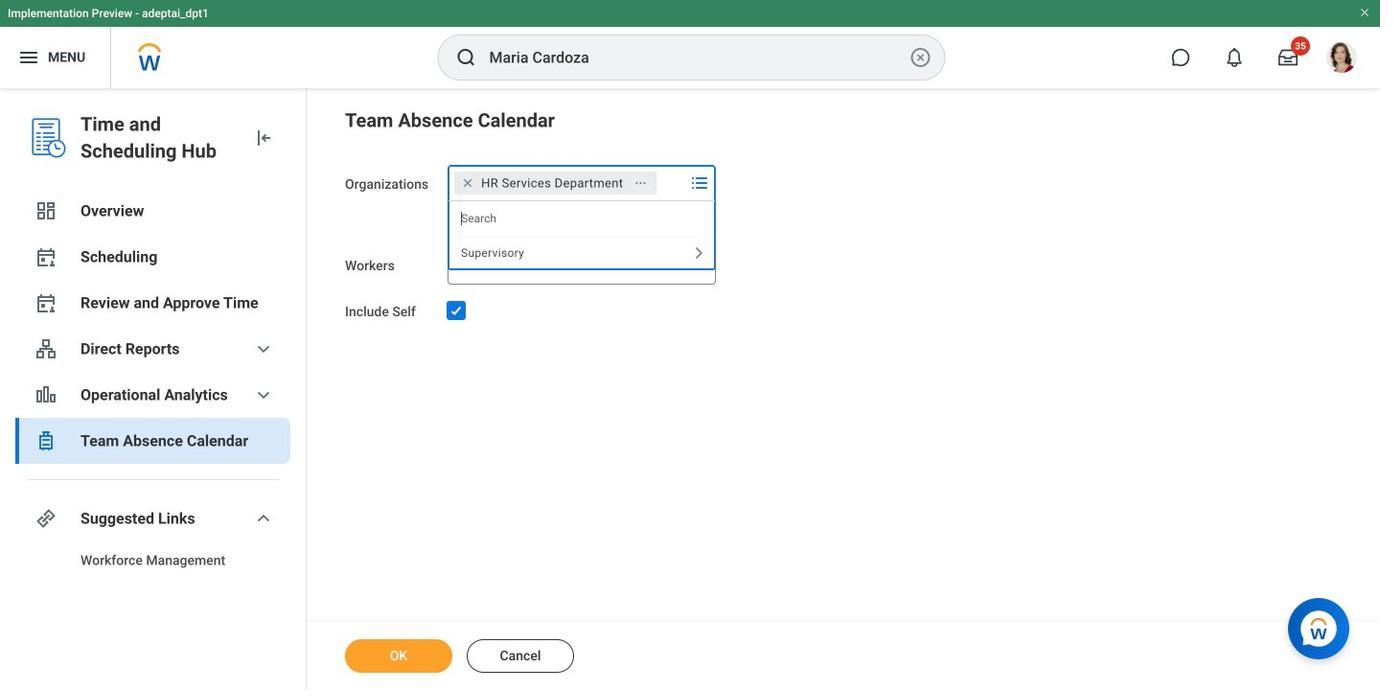 Task type: locate. For each thing, give the bounding box(es) containing it.
chart image
[[35, 383, 58, 406]]

link image
[[35, 507, 58, 530]]

0 vertical spatial search field
[[449, 201, 713, 236]]

banner
[[0, 0, 1380, 88]]

1 vertical spatial search field
[[449, 248, 685, 283]]

prompts image
[[688, 253, 711, 276]]

check small image
[[445, 299, 468, 322]]

view team image
[[35, 337, 58, 360]]

0 vertical spatial calendar user solid image
[[35, 245, 58, 268]]

x circle image
[[909, 46, 932, 69]]

1 search field from the top
[[449, 201, 713, 236]]

chevron right small image
[[687, 242, 710, 265]]

justify image
[[17, 46, 40, 69]]

notifications large image
[[1225, 48, 1244, 67]]

related actions image
[[634, 176, 647, 190]]

1 vertical spatial calendar user solid image
[[35, 291, 58, 314]]

calendar user solid image up view team icon
[[35, 291, 58, 314]]

Search field
[[449, 201, 713, 236], [449, 248, 685, 283]]

calendar user solid image
[[35, 245, 58, 268], [35, 291, 58, 314]]

dashboard image
[[35, 199, 58, 222]]

calendar user solid image down dashboard image
[[35, 245, 58, 268]]

hr services department element
[[481, 174, 623, 192]]

search image
[[455, 46, 478, 69]]

profile logan mcneil image
[[1327, 42, 1357, 77]]

task timeoff image
[[35, 429, 58, 452]]

chevron down small image
[[252, 507, 275, 530]]



Task type: describe. For each thing, give the bounding box(es) containing it.
2 calendar user solid image from the top
[[35, 291, 58, 314]]

Search Workday  search field
[[489, 36, 905, 79]]

2 search field from the top
[[449, 248, 685, 283]]

prompts image
[[688, 172, 711, 195]]

inbox large image
[[1279, 48, 1298, 67]]

close environment banner image
[[1359, 7, 1371, 18]]

hr services department, press delete to clear value. option
[[455, 172, 657, 195]]

x small image
[[458, 173, 478, 193]]

time and scheduling hub element
[[81, 111, 237, 165]]

1 calendar user solid image from the top
[[35, 245, 58, 268]]

navigation pane region
[[0, 88, 307, 690]]

transformation import image
[[252, 127, 275, 150]]



Task type: vqa. For each thing, say whether or not it's contained in the screenshot.
inbox large icon
yes



